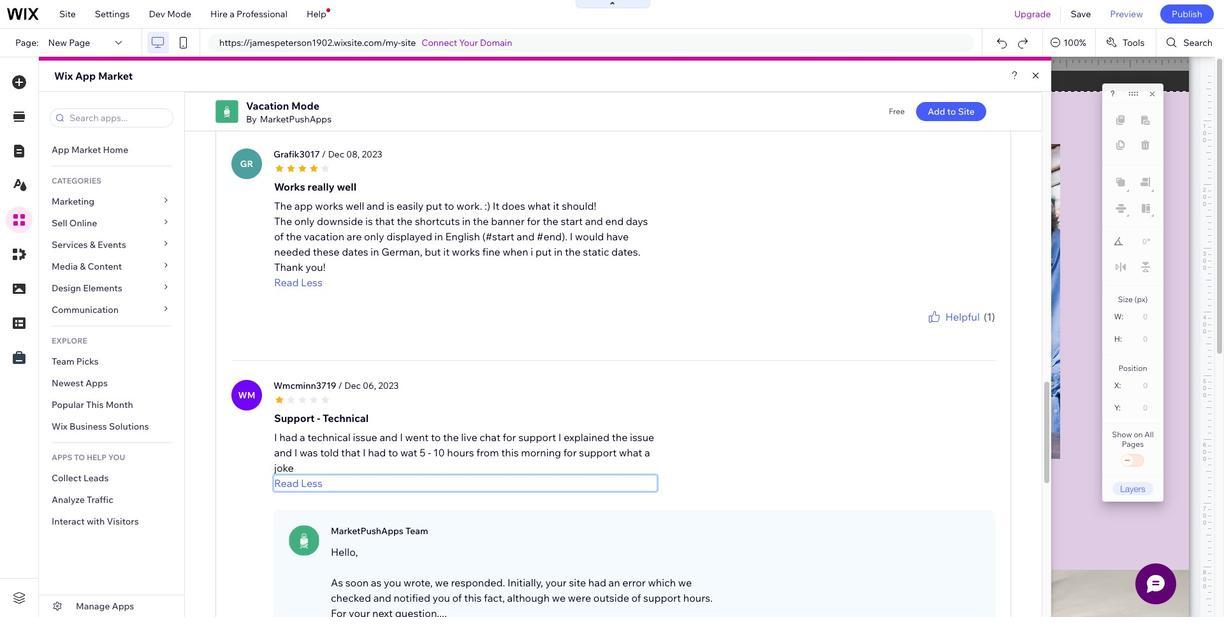 Task type: vqa. For each thing, say whether or not it's contained in the screenshot.
indexing
no



Task type: locate. For each thing, give the bounding box(es) containing it.
next
[[372, 607, 393, 617]]

1 vertical spatial -
[[428, 446, 431, 459]]

0 horizontal spatial apps
[[86, 378, 108, 389]]

0 vertical spatial site
[[401, 37, 416, 48]]

1 vertical spatial app
[[52, 144, 69, 156]]

dec left 08,
[[328, 148, 344, 160]]

read down needed
[[274, 276, 299, 289]]

?
[[1111, 89, 1115, 98]]

i left 'was'
[[294, 446, 297, 459]]

1 vertical spatial /
[[338, 380, 342, 391]]

0 horizontal spatial that
[[341, 446, 361, 459]]

dec for well
[[328, 148, 344, 160]]

0 horizontal spatial we
[[435, 576, 449, 589]]

0 horizontal spatial this
[[464, 592, 482, 604]]

mode for vacation
[[291, 99, 319, 112]]

search
[[1184, 37, 1213, 48]]

site up were
[[569, 576, 586, 589]]

sell
[[52, 217, 67, 229]]

1 vertical spatial had
[[368, 446, 386, 459]]

as
[[331, 576, 343, 589]]

0 vertical spatial thank
[[274, 261, 303, 273]]

support - technical i had a technical issue and i went to the live chat for support i explained the issue and i was told that i had to wat 5 - 10 hours from this morning for support what a joke read less
[[274, 412, 654, 490]]

support up 'morning'
[[519, 431, 556, 444]]

0 vertical spatial this
[[501, 446, 519, 459]]

0 vertical spatial only
[[295, 215, 315, 227]]

popular this month
[[52, 399, 133, 411]]

in
[[462, 215, 471, 227], [435, 230, 443, 243], [371, 245, 379, 258], [554, 245, 563, 258]]

in down #end).
[[554, 245, 563, 258]]

we right wrote,
[[435, 576, 449, 589]]

that inside the support - technical i had a technical issue and i went to the live chat for support i explained the issue and i was told that i had to wat 5 - 10 hours from this morning for support what a joke read less
[[341, 446, 361, 459]]

layers
[[1121, 483, 1146, 494]]

marketing link
[[39, 191, 184, 212]]

hours
[[447, 446, 474, 459]]

dec for technical
[[344, 380, 361, 391]]

well up downside
[[346, 199, 364, 212]]

0 horizontal spatial what
[[528, 199, 551, 212]]

1 vertical spatial 2023
[[378, 380, 399, 391]]

preview
[[1110, 8, 1143, 20]]

1 vertical spatial helpful
[[946, 310, 980, 323]]

team up wrote,
[[406, 525, 428, 537]]

2023
[[362, 148, 382, 160], [378, 380, 399, 391]]

2 less from the top
[[301, 477, 323, 490]]

i up 'morning'
[[559, 431, 562, 444]]

for
[[331, 607, 347, 617]]

5
[[420, 446, 426, 459]]

popular this month link
[[39, 394, 184, 416]]

mode inside 'vacation mode by marketpushapps'
[[291, 99, 319, 112]]

https://jamespeterson1902.wixsite.com/my-
[[219, 37, 401, 48]]

well
[[337, 180, 357, 193], [346, 199, 364, 212]]

1 horizontal spatial team
[[406, 525, 428, 537]]

and up i at top
[[517, 230, 535, 243]]

site up new page in the left top of the page
[[59, 8, 76, 20]]

hours.
[[683, 592, 713, 604]]

1 horizontal spatial app
[[75, 70, 96, 82]]

grafik3017 / dec 08, 2023
[[274, 148, 382, 160]]

app down 'page'
[[75, 70, 96, 82]]

read less button for the
[[274, 475, 657, 491]]

0 horizontal spatial issue
[[353, 431, 377, 444]]

interact
[[52, 516, 85, 527]]

0 horizontal spatial site
[[401, 37, 416, 48]]

1 horizontal spatial works
[[452, 245, 480, 258]]

your right initially,
[[546, 576, 567, 589]]

market
[[98, 70, 133, 82], [71, 144, 101, 156]]

None text field
[[1130, 233, 1147, 250], [1128, 308, 1153, 325], [1128, 377, 1153, 394], [1130, 233, 1147, 250], [1128, 308, 1153, 325], [1128, 377, 1153, 394]]

and
[[367, 199, 385, 212], [585, 215, 603, 227], [517, 230, 535, 243], [380, 431, 398, 444], [274, 446, 292, 459], [373, 592, 391, 604]]

1 vertical spatial site
[[569, 576, 586, 589]]

works down english
[[452, 245, 480, 258]]

1 vertical spatial is
[[365, 215, 373, 227]]

2 read from the top
[[274, 477, 299, 490]]

helpful button
[[925, 78, 978, 93], [927, 309, 980, 324]]

? button
[[1111, 89, 1115, 98]]

well right really
[[337, 180, 357, 193]]

apps for newest apps
[[86, 378, 108, 389]]

site right add
[[958, 106, 975, 117]]

apps up this
[[86, 378, 108, 389]]

2 vertical spatial had
[[588, 576, 606, 589]]

1 vertical spatial dec
[[344, 380, 361, 391]]

wix down new page in the left top of the page
[[54, 70, 73, 82]]

0 vertical spatial wix
[[54, 70, 73, 82]]

this right from
[[501, 446, 519, 459]]

0 horizontal spatial site
[[59, 8, 76, 20]]

0 vertical spatial read less button
[[274, 275, 657, 290]]

2 vertical spatial you
[[433, 592, 450, 604]]

0 vertical spatial had
[[279, 431, 297, 444]]

had down the 'support'
[[279, 431, 297, 444]]

told
[[320, 446, 339, 459]]

for up #end).
[[527, 215, 540, 227]]

0 horizontal spatial you
[[384, 576, 401, 589]]

pages
[[1122, 439, 1144, 449]]

it
[[493, 199, 500, 212]]

helpful button left (1)
[[927, 309, 980, 324]]

0 horizontal spatial it
[[443, 245, 450, 258]]

2 horizontal spatial we
[[678, 576, 692, 589]]

1 horizontal spatial had
[[368, 446, 386, 459]]

1 horizontal spatial mode
[[291, 99, 319, 112]]

shortcuts
[[415, 215, 460, 227]]

1 vertical spatial team
[[406, 525, 428, 537]]

to inside button
[[948, 106, 956, 117]]

& for content
[[80, 261, 86, 272]]

1 horizontal spatial issue
[[630, 431, 654, 444]]

/ for well
[[322, 148, 326, 160]]

the down works
[[274, 199, 292, 212]]

mode
[[167, 8, 191, 20], [291, 99, 319, 112]]

0 vertical spatial support
[[519, 431, 556, 444]]

0 vertical spatial what
[[528, 199, 551, 212]]

0 horizontal spatial &
[[80, 261, 86, 272]]

this down responded.
[[464, 592, 482, 604]]

dec left 06,
[[344, 380, 361, 391]]

2023 for works really well
[[362, 148, 382, 160]]

team inside sidebar "element"
[[52, 356, 74, 367]]

1 horizontal spatial this
[[501, 446, 519, 459]]

0 vertical spatial read
[[274, 276, 299, 289]]

you
[[108, 453, 125, 462]]

had left wat
[[368, 446, 386, 459]]

of up needed
[[274, 230, 284, 243]]

2023 right 08,
[[362, 148, 382, 160]]

to inside works really well the app works well and is easily put to work. :) it does what it should! the only downside is that the shortcuts in the banner for the start and end days of the vacation are only displayed in english (#start and #end). i would have needed these dates in german, but it works fine when i put in the static dates. thank you! read less
[[445, 199, 454, 212]]

show
[[1112, 430, 1132, 439]]

i inside works really well the app works well and is easily put to work. :) it does what it should! the only downside is that the shortcuts in the banner for the start and end days of the vacation are only displayed in english (#start and #end). i would have needed these dates in german, but it works fine when i put in the static dates. thank you! read less
[[570, 230, 573, 243]]

1 read less button from the top
[[274, 275, 657, 290]]

domain
[[480, 37, 512, 48]]

i down start
[[570, 230, 573, 243]]

1 vertical spatial read
[[274, 477, 299, 490]]

1 less from the top
[[301, 276, 323, 289]]

2023 for support - technical
[[378, 380, 399, 391]]

0 horizontal spatial thank
[[274, 261, 303, 273]]

is left easily
[[387, 199, 394, 212]]

displayed
[[387, 230, 432, 243]]

you right as
[[384, 576, 401, 589]]

mode right 'vacation'
[[291, 99, 319, 112]]

the up #end).
[[543, 215, 559, 227]]

downside
[[317, 215, 363, 227]]

had left an
[[588, 576, 606, 589]]

2 horizontal spatial support
[[644, 592, 681, 604]]

what inside works really well the app works well and is easily put to work. :) it does what it should! the only downside is that the shortcuts in the banner for the start and end days of the vacation are only displayed in english (#start and #end). i would have needed these dates in german, but it works fine when i put in the static dates. thank you! read less
[[528, 199, 551, 212]]

& left events in the left of the page
[[90, 239, 96, 251]]

1 vertical spatial put
[[536, 245, 552, 258]]

apps
[[52, 453, 72, 462]]

marketpushapps up hello,
[[331, 525, 404, 537]]

1 vertical spatial wix
[[52, 421, 68, 432]]

site
[[59, 8, 76, 20], [958, 106, 975, 117]]

what inside the support - technical i had a technical issue and i went to the live chat for support i explained the issue and i was told that i had to wat 5 - 10 hours from this morning for support what a joke read less
[[619, 446, 642, 459]]

we left were
[[552, 592, 566, 604]]

1 horizontal spatial of
[[452, 592, 462, 604]]

vacation
[[246, 99, 289, 112]]

wix down popular
[[52, 421, 68, 432]]

issue down technical
[[353, 431, 377, 444]]

1 horizontal spatial what
[[619, 446, 642, 459]]

apps right manage
[[112, 601, 134, 612]]

marketpushapps down 'vacation'
[[260, 114, 332, 125]]

start
[[561, 215, 583, 227]]

1 vertical spatial apps
[[112, 601, 134, 612]]

and up next
[[373, 592, 391, 604]]

is right downside
[[365, 215, 373, 227]]

needed
[[274, 245, 311, 258]]

1 vertical spatial &
[[80, 261, 86, 272]]

1 vertical spatial support
[[579, 446, 617, 459]]

hello,
[[331, 546, 358, 558]]

and up would
[[585, 215, 603, 227]]

0 vertical spatial that
[[375, 215, 395, 227]]

support down explained
[[579, 446, 617, 459]]

the right explained
[[612, 431, 628, 444]]

i down the 'support'
[[274, 431, 277, 444]]

2 horizontal spatial had
[[588, 576, 606, 589]]

to right add
[[948, 106, 956, 117]]

2 vertical spatial a
[[645, 446, 650, 459]]

site left "connect"
[[401, 37, 416, 48]]

1 read from the top
[[274, 276, 299, 289]]

0 vertical spatial site
[[59, 8, 76, 20]]

0 horizontal spatial /
[[322, 148, 326, 160]]

wrote,
[[404, 576, 433, 589]]

1 issue from the left
[[353, 431, 377, 444]]

helpful for (1)
[[946, 310, 980, 323]]

market up search apps... field
[[98, 70, 133, 82]]

/ for technical
[[338, 380, 342, 391]]

0 horizontal spatial a
[[230, 8, 235, 20]]

have
[[606, 230, 629, 243]]

1 vertical spatial what
[[619, 446, 642, 459]]

read inside the support - technical i had a technical issue and i went to the live chat for support i explained the issue and i was told that i had to wat 5 - 10 hours from this morning for support what a joke read less
[[274, 477, 299, 490]]

1 vertical spatial market
[[71, 144, 101, 156]]

marketpushapps team
[[331, 525, 428, 537]]

for down explained
[[564, 446, 577, 459]]

wix business solutions
[[52, 421, 149, 432]]

read less button down fine
[[274, 275, 657, 290]]

1 horizontal spatial -
[[428, 446, 431, 459]]

helpful button for (1)
[[927, 309, 980, 324]]

feedback
[[962, 324, 995, 334]]

-
[[317, 412, 320, 424], [428, 446, 431, 459]]

page
[[69, 37, 90, 48]]

1 horizontal spatial &
[[90, 239, 96, 251]]

works
[[315, 199, 343, 212], [452, 245, 480, 258]]

0 vertical spatial is
[[387, 199, 394, 212]]

this inside the support - technical i had a technical issue and i went to the live chat for support i explained the issue and i was told that i had to wat 5 - 10 hours from this morning for support what a joke read less
[[501, 446, 519, 459]]

None text field
[[1129, 330, 1153, 348], [1127, 399, 1153, 416], [1129, 330, 1153, 348], [1127, 399, 1153, 416]]

to up shortcuts
[[445, 199, 454, 212]]

0 vertical spatial less
[[301, 276, 323, 289]]

upgrade
[[1015, 8, 1051, 20]]

/ right grafik3017
[[322, 148, 326, 160]]

mode for dev
[[167, 8, 191, 20]]

& right "media"
[[80, 261, 86, 272]]

1 vertical spatial works
[[452, 245, 480, 258]]

support
[[519, 431, 556, 444], [579, 446, 617, 459], [644, 592, 681, 604]]

you up question,...
[[433, 592, 450, 604]]

1 vertical spatial only
[[364, 230, 384, 243]]

grafik3017
[[274, 148, 320, 160]]

08,
[[346, 148, 360, 160]]

apps for manage apps
[[112, 601, 134, 612]]

helpful
[[944, 79, 978, 92], [946, 310, 980, 323]]

0 vertical spatial mode
[[167, 8, 191, 20]]

0 vertical spatial your
[[944, 324, 960, 334]]

0 vertical spatial dec
[[328, 148, 344, 160]]

and up joke
[[274, 446, 292, 459]]

& for events
[[90, 239, 96, 251]]

of down responded.
[[452, 592, 462, 604]]

1 horizontal spatial is
[[387, 199, 394, 212]]

it left should!
[[553, 199, 560, 212]]

0 vertical spatial app
[[75, 70, 96, 82]]

read less button down 'hours'
[[274, 475, 657, 491]]

1 horizontal spatial site
[[569, 576, 586, 589]]

2 the from the top
[[274, 215, 292, 227]]

1 vertical spatial mode
[[291, 99, 319, 112]]

1 horizontal spatial support
[[579, 446, 617, 459]]

&
[[90, 239, 96, 251], [80, 261, 86, 272]]

0 horizontal spatial support
[[519, 431, 556, 444]]

newest apps
[[52, 378, 108, 389]]

we up hours.
[[678, 576, 692, 589]]

mode right the dev
[[167, 8, 191, 20]]

german,
[[382, 245, 422, 258]]

collect leads link
[[39, 467, 184, 489]]

hello, as soon as you wrote, we responded. initially, your site had an error which we checked and notified you of this fact, although we were outside of support hours. for your next question,...
[[331, 546, 713, 617]]

you left feedback
[[918, 324, 931, 334]]

support down which
[[644, 592, 681, 604]]

for inside works really well the app works well and is easily put to work. :) it does what it should! the only downside is that the shortcuts in the banner for the start and end days of the vacation are only displayed in english (#start and #end). i would have needed these dates in german, but it works fine when i put in the static dates. thank you! read less
[[527, 215, 540, 227]]

would
[[575, 230, 604, 243]]

app up the categories
[[52, 144, 69, 156]]

1 vertical spatial read less button
[[274, 475, 657, 491]]

that right told
[[341, 446, 361, 459]]

issue right explained
[[630, 431, 654, 444]]

helpful up feedback
[[946, 310, 980, 323]]

preview button
[[1101, 0, 1153, 28]]

save
[[1071, 8, 1091, 20]]

categories
[[52, 176, 101, 186]]

that up displayed
[[375, 215, 395, 227]]

your down checked
[[349, 607, 370, 617]]

- right 5
[[428, 446, 431, 459]]

2 vertical spatial support
[[644, 592, 681, 604]]

your
[[944, 324, 960, 334], [546, 576, 567, 589], [349, 607, 370, 617]]

team picks
[[52, 356, 99, 367]]

in right dates
[[371, 245, 379, 258]]

y:
[[1115, 404, 1121, 413]]

fine
[[482, 245, 500, 258]]

apps
[[86, 378, 108, 389], [112, 601, 134, 612]]

0 vertical spatial 2023
[[362, 148, 382, 160]]

wmcminn3719 / dec 06, 2023
[[274, 380, 399, 391]]

and left easily
[[367, 199, 385, 212]]

0 vertical spatial a
[[230, 8, 235, 20]]

that inside works really well the app works well and is easily put to work. :) it does what it should! the only downside is that the shortcuts in the banner for the start and end days of the vacation are only displayed in english (#start and #end). i would have needed these dates in german, but it works fine when i put in the static dates. thank you! read less
[[375, 215, 395, 227]]

0 horizontal spatial team
[[52, 356, 74, 367]]

marketpushapps inside 'vacation mode by marketpushapps'
[[260, 114, 332, 125]]

1 vertical spatial that
[[341, 446, 361, 459]]

2 read less button from the top
[[274, 475, 657, 491]]

1 the from the top
[[274, 199, 292, 212]]

2023 right 06,
[[378, 380, 399, 391]]

/
[[322, 148, 326, 160], [338, 380, 342, 391]]

hire a professional
[[210, 8, 288, 20]]

helpful button up add to site
[[925, 78, 978, 93]]

had inside hello, as soon as you wrote, we responded. initially, your site had an error which we checked and notified you of this fact, although we were outside of support hours. for your next question,...
[[588, 576, 606, 589]]

wix inside sidebar "element"
[[52, 421, 68, 432]]

picks
[[76, 356, 99, 367]]

0 vertical spatial team
[[52, 356, 74, 367]]

hire
[[210, 8, 228, 20]]

site inside button
[[958, 106, 975, 117]]

site inside hello, as soon as you wrote, we responded. initially, your site had an error which we checked and notified you of this fact, although we were outside of support hours. for your next question,...
[[569, 576, 586, 589]]

read down joke
[[274, 477, 299, 490]]

put right i at top
[[536, 245, 552, 258]]

switch
[[1120, 452, 1146, 470]]

design
[[52, 283, 81, 294]]

1 vertical spatial the
[[274, 215, 292, 227]]

/ left 06,
[[338, 380, 342, 391]]

analyze traffic link
[[39, 489, 184, 511]]

app
[[75, 70, 96, 82], [52, 144, 69, 156]]

1 horizontal spatial apps
[[112, 601, 134, 612]]

this
[[501, 446, 519, 459], [464, 592, 482, 604]]

popular
[[52, 399, 84, 411]]

0 vertical spatial works
[[315, 199, 343, 212]]

leads
[[84, 473, 109, 484]]

- up technical
[[317, 412, 320, 424]]

0 vertical spatial well
[[337, 180, 357, 193]]

wix
[[54, 70, 73, 82], [52, 421, 68, 432]]

these
[[313, 245, 340, 258]]

0 vertical spatial the
[[274, 199, 292, 212]]

team down explore
[[52, 356, 74, 367]]

1 horizontal spatial that
[[375, 215, 395, 227]]

0 vertical spatial helpful
[[944, 79, 978, 92]]

marketpushapps
[[260, 114, 332, 125], [331, 525, 404, 537]]

add to site button
[[917, 102, 986, 121]]

only right are in the left of the page
[[364, 230, 384, 243]]

helpful for (0)
[[944, 79, 978, 92]]

the down would
[[565, 245, 581, 258]]

your left feedback
[[944, 324, 960, 334]]

0 vertical spatial you
[[918, 324, 931, 334]]

market left home
[[71, 144, 101, 156]]

you
[[918, 324, 931, 334], [384, 576, 401, 589], [433, 592, 450, 604]]

put up shortcuts
[[426, 199, 442, 212]]

live
[[461, 431, 477, 444]]

less down the "you!" on the top
[[301, 276, 323, 289]]



Task type: describe. For each thing, give the bounding box(es) containing it.
1 vertical spatial you
[[384, 576, 401, 589]]

work.
[[457, 199, 482, 212]]

support
[[274, 412, 315, 424]]

should!
[[562, 199, 596, 212]]

2 horizontal spatial of
[[632, 592, 641, 604]]

end
[[606, 215, 624, 227]]

visitors
[[107, 516, 139, 527]]

soon
[[345, 576, 369, 589]]

design elements
[[52, 283, 122, 294]]

sell online
[[52, 217, 97, 229]]

easily
[[397, 199, 424, 212]]

h:
[[1115, 335, 1122, 344]]

vacation mode by marketpushapps
[[246, 99, 332, 125]]

the down :)
[[473, 215, 489, 227]]

1 horizontal spatial thank
[[894, 324, 916, 334]]

1 vertical spatial a
[[300, 431, 305, 444]]

tools
[[1123, 37, 1145, 48]]

static
[[583, 245, 609, 258]]

design elements link
[[39, 277, 184, 299]]

are
[[347, 230, 362, 243]]

events
[[98, 239, 126, 251]]

helpful button for (0)
[[925, 78, 978, 93]]

wix for wix app market
[[54, 70, 73, 82]]

newest
[[52, 378, 84, 389]]

the up 'hours'
[[443, 431, 459, 444]]

were
[[568, 592, 591, 604]]

1 horizontal spatial only
[[364, 230, 384, 243]]

0 vertical spatial market
[[98, 70, 133, 82]]

media
[[52, 261, 78, 272]]

1 horizontal spatial your
[[546, 576, 567, 589]]

search button
[[1157, 29, 1224, 57]]

question,...
[[395, 607, 447, 617]]

100% button
[[1043, 29, 1095, 57]]

0 horizontal spatial put
[[426, 199, 442, 212]]

m a image
[[289, 525, 319, 556]]

(px)
[[1135, 295, 1148, 304]]

traffic
[[87, 494, 113, 506]]

this inside hello, as soon as you wrote, we responded. initially, your site had an error which we checked and notified you of this fact, although we were outside of support hours. for your next question,...
[[464, 592, 482, 604]]

support inside hello, as soon as you wrote, we responded. initially, your site had an error which we checked and notified you of this fact, although we were outside of support hours. for your next question,...
[[644, 592, 681, 604]]

less inside works really well the app works well and is easily put to work. :) it does what it should! the only downside is that the shortcuts in the banner for the start and end days of the vacation are only displayed in english (#start and #end). i would have needed these dates in german, but it works fine when i put in the static dates. thank you! read less
[[301, 276, 323, 289]]

position
[[1119, 363, 1148, 373]]

media & content link
[[39, 256, 184, 277]]

and inside hello, as soon as you wrote, we responded. initially, your site had an error which we checked and notified you of this fact, although we were outside of support hours. for your next question,...
[[373, 592, 391, 604]]

(#start
[[482, 230, 514, 243]]

manage apps
[[76, 601, 134, 612]]

was
[[300, 446, 318, 459]]

to up 10
[[431, 431, 441, 444]]

x:
[[1115, 381, 1122, 390]]

app
[[295, 199, 313, 212]]

2 horizontal spatial you
[[918, 324, 931, 334]]

to
[[74, 453, 85, 462]]

vacation
[[304, 230, 344, 243]]

vacation mode logo image
[[216, 100, 239, 123]]

as
[[371, 576, 382, 589]]

10
[[434, 446, 445, 459]]

wix app market
[[54, 70, 133, 82]]

read less button for work.
[[274, 275, 657, 290]]

app inside sidebar "element"
[[52, 144, 69, 156]]

your
[[459, 37, 478, 48]]

1 horizontal spatial put
[[536, 245, 552, 258]]

elements
[[83, 283, 122, 294]]

to left wat
[[388, 446, 398, 459]]

2 horizontal spatial your
[[944, 324, 960, 334]]

1 vertical spatial it
[[443, 245, 450, 258]]

and left the went
[[380, 431, 398, 444]]

2 issue from the left
[[630, 431, 654, 444]]

help
[[307, 8, 326, 20]]

publish
[[1172, 8, 1203, 20]]

Search apps... field
[[66, 109, 169, 127]]

new
[[48, 37, 67, 48]]

explained
[[564, 431, 610, 444]]

this
[[86, 399, 104, 411]]

outside
[[594, 592, 629, 604]]

chat
[[480, 431, 501, 444]]

sidebar element
[[39, 92, 185, 617]]

read inside works really well the app works well and is easily put to work. :) it does what it should! the only downside is that the shortcuts in the banner for the start and end days of the vacation are only displayed in english (#start and #end). i would have needed these dates in german, but it works fine when i put in the static dates. thank you! read less
[[274, 276, 299, 289]]

thank inside works really well the app works well and is easily put to work. :) it does what it should! the only downside is that the shortcuts in the banner for the start and end days of the vacation are only displayed in english (#start and #end). i would have needed these dates in german, but it works fine when i put in the static dates. thank you! read less
[[274, 261, 303, 273]]

0 vertical spatial it
[[553, 199, 560, 212]]

publish button
[[1161, 4, 1214, 24]]

tools button
[[1096, 29, 1156, 57]]

solutions
[[109, 421, 149, 432]]

went
[[405, 431, 429, 444]]

all
[[1145, 430, 1154, 439]]

layers button
[[1113, 482, 1154, 495]]

thank you for your feedback
[[894, 324, 995, 334]]

the up displayed
[[397, 215, 413, 227]]

app market home
[[52, 144, 128, 156]]

market inside sidebar "element"
[[71, 144, 101, 156]]

https://jamespeterson1902.wixsite.com/my-site connect your domain
[[219, 37, 512, 48]]

0 horizontal spatial only
[[295, 215, 315, 227]]

when
[[503, 245, 529, 258]]

for right chat
[[503, 431, 516, 444]]

dev mode
[[149, 8, 191, 20]]

in down shortcuts
[[435, 230, 443, 243]]

in down the work.
[[462, 215, 471, 227]]

for left feedback
[[933, 324, 943, 334]]

2 horizontal spatial a
[[645, 446, 650, 459]]

communication link
[[39, 299, 184, 321]]

wmcminn3719
[[274, 380, 336, 391]]

collect
[[52, 473, 82, 484]]

(1)
[[984, 310, 995, 323]]

the up needed
[[286, 230, 302, 243]]

by
[[246, 114, 257, 125]]

fact,
[[484, 592, 505, 604]]

help
[[87, 453, 107, 462]]

error
[[623, 576, 646, 589]]

wix for wix business solutions
[[52, 421, 68, 432]]

interact with visitors
[[52, 516, 139, 527]]

joke
[[274, 461, 294, 474]]

services & events
[[52, 239, 126, 251]]

content
[[88, 261, 122, 272]]

with
[[87, 516, 105, 527]]

communication
[[52, 304, 121, 316]]

0 horizontal spatial your
[[349, 607, 370, 617]]

marketing
[[52, 196, 94, 207]]

initially,
[[508, 576, 543, 589]]

i left the went
[[400, 431, 403, 444]]

100%
[[1064, 37, 1087, 48]]

1 vertical spatial well
[[346, 199, 364, 212]]

home
[[103, 144, 128, 156]]

less inside the support - technical i had a technical issue and i went to the live chat for support i explained the issue and i was told that i had to wat 5 - 10 hours from this morning for support what a joke read less
[[301, 477, 323, 490]]

notified
[[394, 592, 430, 604]]

days
[[626, 215, 648, 227]]

06,
[[363, 380, 376, 391]]

1 horizontal spatial we
[[552, 592, 566, 604]]

1 vertical spatial marketpushapps
[[331, 525, 404, 537]]

collect leads
[[52, 473, 109, 484]]

of inside works really well the app works well and is easily put to work. :) it does what it should! the only downside is that the shortcuts in the banner for the start and end days of the vacation are only displayed in english (#start and #end). i would have needed these dates in german, but it works fine when i put in the static dates. thank you! read less
[[274, 230, 284, 243]]

month
[[106, 399, 133, 411]]

settings
[[95, 8, 130, 20]]

0 horizontal spatial -
[[317, 412, 320, 424]]

i right told
[[363, 446, 366, 459]]

(0)
[[982, 79, 995, 92]]

really
[[308, 180, 335, 193]]



